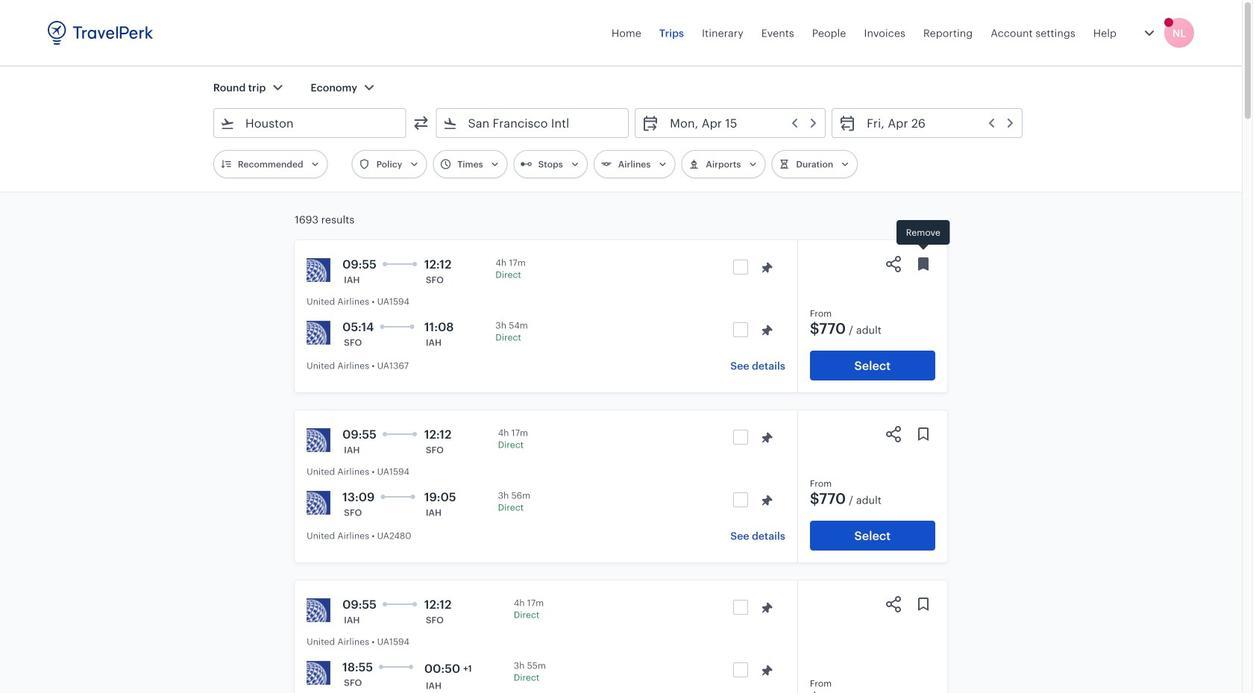 Task type: vqa. For each thing, say whether or not it's contained in the screenshot.
Depart text box at the left of the page
no



Task type: describe. For each thing, give the bounding box(es) containing it.
3 united airlines image from the top
[[307, 428, 331, 452]]

5 united airlines image from the top
[[307, 661, 331, 685]]

united airlines image
[[307, 491, 331, 515]]

Depart field
[[660, 111, 819, 135]]

2 united airlines image from the top
[[307, 321, 331, 345]]

Return field
[[857, 111, 1016, 135]]

4 united airlines image from the top
[[307, 598, 331, 622]]

To search field
[[458, 111, 609, 135]]

From search field
[[235, 111, 386, 135]]



Task type: locate. For each thing, give the bounding box(es) containing it.
united airlines image
[[307, 258, 331, 282], [307, 321, 331, 345], [307, 428, 331, 452], [307, 598, 331, 622], [307, 661, 331, 685]]

1 united airlines image from the top
[[307, 258, 331, 282]]

tooltip
[[897, 220, 950, 252]]



